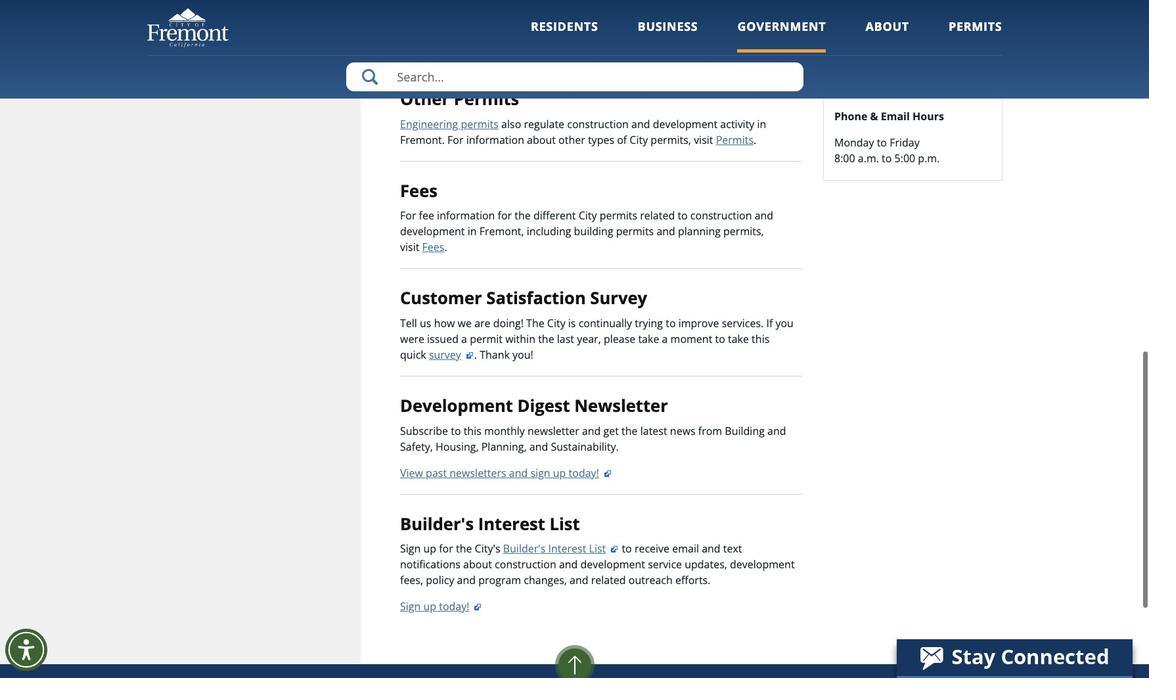 Task type: vqa. For each thing, say whether or not it's contained in the screenshot.
outreach
yes



Task type: locate. For each thing, give the bounding box(es) containing it.
subscribe
[[400, 424, 448, 438]]

satisfaction
[[486, 287, 586, 310]]

for
[[735, 9, 749, 24], [498, 209, 512, 223], [439, 542, 453, 556]]

this
[[752, 332, 770, 346], [464, 424, 481, 438]]

0 vertical spatial up
[[553, 466, 566, 480]]

get
[[604, 424, 619, 438]]

builder's right city's at bottom
[[503, 542, 546, 556]]

permits .
[[716, 132, 756, 147]]

text
[[723, 542, 742, 556]]

p.m. inside monday to friday 8:00 a.m. to 5:00 p.m.
[[918, 151, 940, 166]]

0 horizontal spatial city
[[547, 316, 565, 331]]

construction up planning
[[690, 209, 752, 223]]

2 horizontal spatial construction
[[690, 209, 752, 223]]

for up fremont,
[[498, 209, 512, 223]]

about
[[524, 9, 553, 24], [527, 132, 556, 147], [463, 557, 492, 572]]

permits, inside also regulate construction and development activity in fremont. for information about other types of city permits, visit
[[651, 132, 691, 147]]

0 horizontal spatial construction
[[495, 557, 556, 572]]

monday down the phone
[[834, 135, 874, 150]]

2 horizontal spatial &
[[943, 0, 951, 3]]

building up visit
[[611, 9, 651, 24]]

visit left permits .
[[694, 132, 713, 147]]

0 vertical spatial &
[[943, 0, 951, 3]]

and inside also regulate construction and development activity in fremont. for information about other types of city permits, visit
[[631, 117, 650, 131]]

0 horizontal spatial builder's
[[400, 512, 474, 535]]

need
[[400, 9, 426, 24]]

view past newsletters and sign up today!
[[400, 466, 599, 480]]

about down regulate
[[527, 132, 556, 147]]

to down about
[[882, 36, 892, 51]]

sign for sign up today!
[[400, 600, 421, 614]]

fees down fee
[[422, 240, 444, 254]]

today! down sustainability.
[[569, 466, 599, 480]]

program
[[478, 573, 521, 588]]

1 vertical spatial today!
[[439, 600, 469, 614]]

1:00
[[834, 36, 855, 51]]

take down services.
[[728, 332, 749, 346]]

0 vertical spatial permits
[[949, 18, 1002, 34]]

0 vertical spatial of
[[446, 25, 456, 39]]

2 vertical spatial permits
[[716, 132, 754, 147]]

this inside tell us how we are doing! the city is continually trying to improve services. if you were issued a permit within the last year, please take a moment to take this quick
[[752, 332, 770, 346]]

construction up types
[[567, 117, 629, 131]]

up down policy
[[423, 600, 436, 614]]

0 vertical spatial 8:00
[[834, 20, 855, 35]]

0 horizontal spatial permits,
[[651, 132, 691, 147]]

today!
[[569, 466, 599, 480], [439, 600, 469, 614]]

survey link
[[429, 348, 474, 362]]

city right different
[[579, 209, 597, 223]]

related inside for fee information for the different city permits related to construction and development in fremont, including building permits and planning permits, visit
[[640, 209, 675, 223]]

2 vertical spatial .
[[474, 348, 477, 362]]

0 horizontal spatial permits link
[[716, 132, 754, 147]]

sign
[[400, 542, 421, 556], [400, 600, 421, 614]]

other
[[559, 132, 585, 147]]

sign up for the city's builder's interest list
[[400, 542, 606, 556]]

fees up fee
[[400, 179, 438, 202]]

development
[[400, 394, 513, 417]]

2 a from the left
[[662, 332, 668, 346]]

to inside need to find information about an existing building permit? looking for the date and time of your scheduled building inspection?
[[429, 9, 439, 24]]

1 vertical spatial visit
[[400, 240, 419, 254]]

about down city's at bottom
[[463, 557, 492, 572]]

of
[[446, 25, 456, 39], [617, 132, 627, 147]]

development digest newsletter
[[400, 394, 668, 417]]

1 horizontal spatial of
[[617, 132, 627, 147]]

permits for permits
[[949, 18, 1002, 34]]

city
[[630, 132, 648, 147], [579, 209, 597, 223], [547, 316, 565, 331]]

for inside need to find information about an existing building permit? looking for the date and time of your scheduled building inspection?
[[735, 9, 749, 24]]

construction up changes,
[[495, 557, 556, 572]]

in left fremont,
[[468, 224, 477, 239]]

0 vertical spatial visit
[[694, 132, 713, 147]]

5:00
[[895, 151, 915, 166]]

of inside need to find information about an existing building permit? looking for the date and time of your scheduled building inspection?
[[446, 25, 456, 39]]

visit inside for fee information for the different city permits related to construction and development in fremont, including building permits and planning permits, visit
[[400, 240, 419, 254]]

permits
[[461, 117, 499, 131], [600, 209, 637, 223], [616, 224, 654, 239]]

0 vertical spatial in
[[757, 117, 766, 131]]

and
[[400, 25, 419, 39], [731, 25, 750, 39], [631, 117, 650, 131], [755, 209, 773, 223], [657, 224, 675, 239], [582, 424, 601, 438], [767, 424, 786, 438], [529, 439, 548, 454], [509, 466, 528, 480], [702, 542, 721, 556], [559, 557, 578, 572], [457, 573, 476, 588], [570, 573, 588, 588]]

to up the time
[[429, 9, 439, 24]]

the inside for fee information for the different city permits related to construction and development in fremont, including building permits and planning permits, visit
[[515, 209, 531, 223]]

1 horizontal spatial for
[[498, 209, 512, 223]]

1 vertical spatial city
[[579, 209, 597, 223]]

a
[[461, 332, 467, 346], [662, 332, 668, 346]]

this inside subscribe to this monthly newsletter and get the latest news from building and safety, housing, planning, and sustainability.
[[464, 424, 481, 438]]

construction inside also regulate construction and development activity in fremont. for information about other types of city permits, visit
[[567, 117, 629, 131]]

moment
[[671, 332, 712, 346]]

2 a.m. from the top
[[858, 151, 879, 166]]

1 vertical spatial for
[[498, 209, 512, 223]]

1 horizontal spatial construction
[[567, 117, 629, 131]]

p.m. right the 3:30
[[919, 36, 940, 51]]

for fee information for the different city permits related to construction and development in fremont, including building permits and planning permits, visit
[[400, 209, 773, 254]]

building down an
[[537, 25, 576, 39]]

2 vertical spatial information
[[437, 209, 495, 223]]

notifications
[[400, 557, 461, 572]]

1 vertical spatial sign
[[400, 600, 421, 614]]

and inside need to find information about an existing building permit? looking for the date and time of your scheduled building inspection?
[[400, 25, 419, 39]]

0 horizontal spatial a
[[461, 332, 467, 346]]

p.m.
[[924, 20, 946, 35], [858, 36, 880, 51], [919, 36, 940, 51], [918, 151, 940, 166]]

quick
[[400, 348, 426, 362]]

p.m. right 5:00
[[918, 151, 940, 166]]

also
[[501, 117, 521, 131]]

1 vertical spatial construction
[[690, 209, 752, 223]]

1 vertical spatial friday
[[890, 135, 920, 150]]

up up notifications
[[423, 542, 436, 556]]

information up fremont,
[[437, 209, 495, 223]]

the up search
[[752, 9, 768, 24]]

1 horizontal spatial in
[[757, 117, 766, 131]]

interest up changes,
[[548, 542, 586, 556]]

0 vertical spatial city
[[630, 132, 648, 147]]

city inside tell us how we are doing! the city is continually trying to improve services. if you were issued a permit within the last year, please take a moment to take this quick
[[547, 316, 565, 331]]

this down if
[[752, 332, 770, 346]]

in right activity
[[757, 117, 766, 131]]

visit inside also regulate construction and development activity in fremont. for information about other types of city permits, visit
[[694, 132, 713, 147]]

1 horizontal spatial &
[[913, 62, 920, 77]]

the down the
[[538, 332, 554, 346]]

builder's
[[400, 512, 474, 535], [503, 542, 546, 556]]

visit left fees link
[[400, 240, 419, 254]]

1 vertical spatial list
[[589, 542, 606, 556]]

a down trying
[[662, 332, 668, 346]]

builder's up notifications
[[400, 512, 474, 535]]

policy
[[426, 573, 454, 588]]

2 vertical spatial building
[[574, 224, 613, 239]]

1 vertical spatial monday
[[834, 135, 874, 150]]

information up scheduled
[[464, 9, 522, 24]]

1 horizontal spatial .
[[474, 348, 477, 362]]

1 a from the left
[[461, 332, 467, 346]]

& down the 3:30
[[913, 62, 920, 77]]

a.m. inside monday to friday 8:00 a.m. to 5:00 p.m.
[[858, 151, 879, 166]]

1 vertical spatial permits
[[600, 209, 637, 223]]

construction inside for fee information for the different city permits related to construction and development in fremont, including building permits and planning permits, visit
[[690, 209, 752, 223]]

permits left also
[[461, 117, 499, 131]]

construction inside to receive email and text notifications about construction and development service updates, development fees, policy and program changes, and related outreach efforts.
[[495, 557, 556, 572]]

8:00 inside tuesday, wednesday, & thursday 8:00 a.m. to 12:00 p.m. 1:00 p.m. to 3:30 p.m.
[[834, 20, 855, 35]]

1 vertical spatial information
[[466, 132, 524, 147]]

0 vertical spatial list
[[550, 512, 580, 535]]

about inside need to find information about an existing building permit? looking for the date and time of your scheduled building inspection?
[[524, 9, 553, 24]]

citizen
[[660, 25, 693, 39]]

permits left planning
[[616, 224, 654, 239]]

p.m. right 1:00
[[858, 36, 880, 51]]

1 horizontal spatial today!
[[569, 466, 599, 480]]

for up notifications
[[439, 542, 453, 556]]

2 horizontal spatial for
[[735, 9, 749, 24]]

friday up 5:00
[[890, 135, 920, 150]]

closed monday & friday
[[834, 62, 953, 77]]

fees link
[[422, 240, 444, 254]]

1 horizontal spatial permits
[[716, 132, 754, 147]]

permits, left permits .
[[651, 132, 691, 147]]

the inside subscribe to this monthly newsletter and get the latest news from building and safety, housing, planning, and sustainability.
[[622, 424, 638, 438]]

the right get
[[622, 424, 638, 438]]

city inside also regulate construction and development activity in fremont. for information about other types of city permits, visit
[[630, 132, 648, 147]]

the up fremont,
[[515, 209, 531, 223]]

of right types
[[617, 132, 627, 147]]

permits, right planning
[[723, 224, 764, 239]]

sustainability.
[[551, 439, 619, 454]]

development inside for fee information for the different city permits related to construction and development in fremont, including building permits and planning permits, visit
[[400, 224, 465, 239]]

Search text field
[[346, 62, 803, 91]]

thank
[[480, 348, 510, 362]]

about left an
[[524, 9, 553, 24]]

are
[[474, 316, 491, 331]]

city right types
[[630, 132, 648, 147]]

0 horizontal spatial friday
[[890, 135, 920, 150]]

services.
[[722, 316, 764, 331]]

1 sign from the top
[[400, 542, 421, 556]]

1 vertical spatial up
[[423, 542, 436, 556]]

2 vertical spatial construction
[[495, 557, 556, 572]]

to up planning
[[678, 209, 688, 223]]

sign up notifications
[[400, 542, 421, 556]]

information
[[464, 9, 522, 24], [466, 132, 524, 147], [437, 209, 495, 223]]

fees .
[[422, 240, 447, 254]]

please
[[604, 332, 635, 346]]

permits right different
[[600, 209, 637, 223]]

0 horizontal spatial take
[[638, 332, 659, 346]]

subscribe to this monthly newsletter and get the latest news from building and safety, housing, planning, and sustainability.
[[400, 424, 786, 454]]

information inside for fee information for the different city permits related to construction and development in fremont, including building permits and planning permits, visit
[[437, 209, 495, 223]]

engineering permits
[[400, 117, 499, 131]]

visit
[[637, 25, 657, 39]]

0 vertical spatial building
[[611, 9, 651, 24]]

0 horizontal spatial today!
[[439, 600, 469, 614]]

information down also
[[466, 132, 524, 147]]

1 vertical spatial a.m.
[[858, 151, 879, 166]]

city left 'is'
[[547, 316, 565, 331]]

find
[[442, 9, 461, 24]]

year,
[[577, 332, 601, 346]]

interest
[[478, 512, 545, 535], [548, 542, 586, 556]]

& inside tuesday, wednesday, & thursday 8:00 a.m. to 12:00 p.m. 1:00 p.m. to 3:30 p.m.
[[943, 0, 951, 3]]

sign up today!
[[400, 600, 469, 614]]

1 8:00 from the top
[[834, 20, 855, 35]]

email
[[672, 542, 699, 556]]

sign down fees,
[[400, 600, 421, 614]]

to up housing,
[[451, 424, 461, 438]]

to left receive
[[622, 542, 632, 556]]

0 vertical spatial about
[[524, 9, 553, 24]]

to left 12:00
[[882, 20, 892, 35]]

1 vertical spatial about
[[527, 132, 556, 147]]

1 vertical spatial builder's
[[503, 542, 546, 556]]

1 vertical spatial 8:00
[[834, 151, 855, 166]]

8:00 down the phone
[[834, 151, 855, 166]]

view past newsletters and sign up today! link
[[400, 466, 612, 480]]

0 vertical spatial .
[[754, 132, 756, 147]]

. up customer
[[444, 240, 447, 254]]

& right wednesday,
[[943, 0, 951, 3]]

trying
[[635, 316, 663, 331]]

0 horizontal spatial for
[[439, 542, 453, 556]]

. down permit
[[474, 348, 477, 362]]

1 vertical spatial this
[[464, 424, 481, 438]]

0 horizontal spatial permits
[[454, 87, 519, 110]]

to
[[429, 9, 439, 24], [882, 20, 892, 35], [882, 36, 892, 51], [877, 135, 887, 150], [882, 151, 892, 166], [678, 209, 688, 223], [666, 316, 676, 331], [715, 332, 725, 346], [451, 424, 461, 438], [622, 542, 632, 556]]

8:00
[[834, 20, 855, 35], [834, 151, 855, 166]]

the
[[752, 9, 768, 24], [515, 209, 531, 223], [538, 332, 554, 346], [622, 424, 638, 438], [456, 542, 472, 556]]

0 vertical spatial a.m.
[[858, 20, 879, 35]]

friday up hours
[[923, 62, 953, 77]]

0 vertical spatial fees
[[400, 179, 438, 202]]

8:00 up 1:00
[[834, 20, 855, 35]]

about link
[[866, 18, 909, 52]]

interest up sign up for the city's builder's interest list
[[478, 512, 545, 535]]

up right sign on the left of page
[[553, 466, 566, 480]]

1 vertical spatial in
[[468, 224, 477, 239]]

related
[[640, 209, 675, 223], [591, 573, 626, 588]]

0 horizontal spatial &
[[870, 109, 878, 124]]

monday down the 3:30
[[870, 62, 910, 77]]

construction
[[567, 117, 629, 131], [690, 209, 752, 223], [495, 557, 556, 572]]

this up housing,
[[464, 424, 481, 438]]

0 vertical spatial this
[[752, 332, 770, 346]]

0 vertical spatial for
[[735, 9, 749, 24]]

0 horizontal spatial .
[[444, 240, 447, 254]]

0 vertical spatial interest
[[478, 512, 545, 535]]

2 horizontal spatial permits
[[949, 18, 1002, 34]]

1 horizontal spatial take
[[728, 332, 749, 346]]

0 horizontal spatial of
[[446, 25, 456, 39]]

development left activity
[[653, 117, 718, 131]]

thursday
[[834, 5, 880, 19]]

2 vertical spatial about
[[463, 557, 492, 572]]

past
[[426, 466, 447, 480]]

in
[[757, 117, 766, 131], [468, 224, 477, 239]]

1 horizontal spatial permits,
[[723, 224, 764, 239]]

0 vertical spatial today!
[[569, 466, 599, 480]]

8:00 inside monday to friday 8:00 a.m. to 5:00 p.m.
[[834, 151, 855, 166]]

. down activity
[[754, 132, 756, 147]]

1 horizontal spatial a
[[662, 332, 668, 346]]

up for sign up for the city's builder's interest list
[[423, 542, 436, 556]]

engineering permits link
[[400, 117, 499, 131]]

development down text
[[730, 557, 795, 572]]

1 horizontal spatial city
[[579, 209, 597, 223]]

building down different
[[574, 224, 613, 239]]

development up fees link
[[400, 224, 465, 239]]

receive
[[635, 542, 670, 556]]

1 vertical spatial .
[[444, 240, 447, 254]]

newsletter
[[574, 394, 668, 417]]

outreach
[[629, 573, 673, 588]]

customer satisfaction survey
[[400, 287, 647, 310]]

permits,
[[651, 132, 691, 147], [723, 224, 764, 239]]

1 vertical spatial fees
[[422, 240, 444, 254]]

2 8:00 from the top
[[834, 151, 855, 166]]

building inside for fee information for the different city permits related to construction and development in fremont, including building permits and planning permits, visit
[[574, 224, 613, 239]]

0 horizontal spatial this
[[464, 424, 481, 438]]

stay connected image
[[897, 639, 1131, 676]]

city's
[[475, 542, 500, 556]]

2 horizontal spatial .
[[754, 132, 756, 147]]

0 vertical spatial related
[[640, 209, 675, 223]]

take down trying
[[638, 332, 659, 346]]

1 a.m. from the top
[[858, 20, 879, 35]]

residents
[[531, 18, 598, 34]]

list left receive
[[589, 542, 606, 556]]

tuesday, wednesday, & thursday 8:00 a.m. to 12:00 p.m. 1:00 p.m. to 3:30 p.m.
[[834, 0, 951, 51]]

1 vertical spatial permits
[[454, 87, 519, 110]]

permits link
[[949, 18, 1002, 52], [716, 132, 754, 147]]

1 vertical spatial related
[[591, 573, 626, 588]]

for right the looking
[[735, 9, 749, 24]]

2 sign from the top
[[400, 600, 421, 614]]

a.m. down thursday
[[858, 20, 879, 35]]

a.m. left 5:00
[[858, 151, 879, 166]]

& for wednesday,
[[943, 0, 951, 3]]

list up builder's interest list 'link'
[[550, 512, 580, 535]]

types
[[588, 132, 614, 147]]

1 vertical spatial &
[[913, 62, 920, 77]]

friday
[[923, 62, 953, 77], [890, 135, 920, 150]]

you!
[[513, 348, 533, 362]]

0 horizontal spatial visit
[[400, 240, 419, 254]]

us
[[420, 316, 431, 331]]

2 vertical spatial city
[[547, 316, 565, 331]]

of down the 'find' at left top
[[446, 25, 456, 39]]

the
[[526, 316, 544, 331]]

sign for sign up for the city's builder's interest list
[[400, 542, 421, 556]]

1 vertical spatial permits,
[[723, 224, 764, 239]]

1 horizontal spatial this
[[752, 332, 770, 346]]

0 vertical spatial construction
[[567, 117, 629, 131]]

1 horizontal spatial visit
[[694, 132, 713, 147]]

0 horizontal spatial list
[[550, 512, 580, 535]]

1 take from the left
[[638, 332, 659, 346]]

today! down policy
[[439, 600, 469, 614]]

a down we
[[461, 332, 467, 346]]

to inside for fee information for the different city permits related to construction and development in fremont, including building permits and planning permits, visit
[[678, 209, 688, 223]]

2 vertical spatial up
[[423, 600, 436, 614]]

0 vertical spatial information
[[464, 9, 522, 24]]

& left the email
[[870, 109, 878, 124]]

0 horizontal spatial in
[[468, 224, 477, 239]]

0 horizontal spatial related
[[591, 573, 626, 588]]



Task type: describe. For each thing, give the bounding box(es) containing it.
safety,
[[400, 439, 433, 454]]

to right trying
[[666, 316, 676, 331]]

to down phone & email hours
[[877, 135, 887, 150]]

search
[[753, 25, 785, 39]]

friday inside monday to friday 8:00 a.m. to 5:00 p.m.
[[890, 135, 920, 150]]

information inside also regulate construction and development activity in fremont. for information about other types of city permits, visit
[[466, 132, 524, 147]]

if
[[766, 316, 773, 331]]

0 vertical spatial permits
[[461, 117, 499, 131]]

fees,
[[400, 573, 423, 588]]

how
[[434, 316, 455, 331]]

of inside also regulate construction and development activity in fremont. for information about other types of city permits, visit
[[617, 132, 627, 147]]

survey
[[429, 348, 461, 362]]

1 horizontal spatial list
[[589, 542, 606, 556]]

engineering
[[400, 117, 458, 131]]

1 vertical spatial building
[[537, 25, 576, 39]]

updates,
[[685, 557, 727, 572]]

issued
[[427, 332, 459, 346]]

housing,
[[436, 439, 479, 454]]

1 horizontal spatial friday
[[923, 62, 953, 77]]

digest
[[517, 394, 570, 417]]

tell
[[400, 316, 417, 331]]

existing
[[571, 9, 609, 24]]

service
[[648, 557, 682, 572]]

up for sign up today!
[[423, 600, 436, 614]]

continually
[[579, 316, 632, 331]]

builder's interest list link
[[503, 542, 619, 556]]

to left 5:00
[[882, 151, 892, 166]]

residents link
[[531, 18, 598, 52]]

by
[[788, 25, 800, 39]]

2 vertical spatial permits
[[616, 224, 654, 239]]

you
[[776, 316, 794, 331]]

building
[[725, 424, 765, 438]]

builder's interest list
[[400, 512, 580, 535]]

planning,
[[481, 439, 527, 454]]

phone & email hours
[[834, 109, 944, 124]]

sign
[[531, 466, 550, 480]]

. for permits .
[[754, 132, 756, 147]]

latest
[[640, 424, 667, 438]]

to inside to receive email and text notifications about construction and development service updates, development fees, policy and program changes, and related outreach efforts.
[[622, 542, 632, 556]]

date
[[770, 9, 792, 24]]

need to find information about an existing building permit? looking for the date and time of your scheduled building inspection?
[[400, 9, 792, 39]]

email
[[881, 109, 910, 124]]

the inside tell us how we are doing! the city is continually trying to improve services. if you were issued a permit within the last year, please take a moment to take this quick
[[538, 332, 554, 346]]

& for monday
[[913, 62, 920, 77]]

is
[[568, 316, 576, 331]]

the inside need to find information about an existing building permit? looking for the date and time of your scheduled building inspection?
[[752, 9, 768, 24]]

access
[[696, 25, 728, 39]]

were
[[400, 332, 424, 346]]

improve
[[679, 316, 719, 331]]

an
[[556, 9, 568, 24]]

monday inside monday to friday 8:00 a.m. to 5:00 p.m.
[[834, 135, 874, 150]]

2 vertical spatial for
[[439, 542, 453, 556]]

your
[[459, 25, 481, 39]]

time
[[422, 25, 444, 39]]

2 vertical spatial &
[[870, 109, 878, 124]]

1 horizontal spatial builder's
[[503, 542, 546, 556]]

1 horizontal spatial interest
[[548, 542, 586, 556]]

to receive email and text notifications about construction and development service updates, development fees, policy and program changes, and related outreach efforts.
[[400, 542, 795, 588]]

number.
[[435, 41, 477, 55]]

business
[[638, 18, 698, 34]]

the left city's at bottom
[[456, 542, 472, 556]]

development up outreach
[[580, 557, 645, 572]]

information inside need to find information about an existing building permit? looking for the date and time of your scheduled building inspection?
[[464, 9, 522, 24]]

1 vertical spatial permits link
[[716, 132, 754, 147]]

changes,
[[524, 573, 567, 588]]

about
[[866, 18, 909, 34]]

monthly
[[484, 424, 525, 438]]

fees for fees .
[[422, 240, 444, 254]]

2 take from the left
[[728, 332, 749, 346]]

permit?
[[653, 9, 691, 24]]

customer
[[400, 287, 482, 310]]

inspection?
[[579, 25, 634, 39]]

government
[[737, 18, 826, 34]]

closed
[[834, 62, 867, 77]]

visit citizen access and search by record number. link
[[400, 25, 800, 55]]

and inside "visit citizen access and search by record number."
[[731, 25, 750, 39]]

business link
[[638, 18, 698, 52]]

3:30
[[895, 36, 916, 51]]

for inside for fee information for the different city permits related to construction and development in fremont, including building permits and planning permits, visit
[[498, 209, 512, 223]]

about inside to receive email and text notifications about construction and development service updates, development fees, policy and program changes, and related outreach efforts.
[[463, 557, 492, 572]]

related inside to receive email and text notifications about construction and development service updates, development fees, policy and program changes, and related outreach efforts.
[[591, 573, 626, 588]]

hours
[[913, 109, 944, 124]]

permits for permits .
[[716, 132, 754, 147]]

efforts.
[[675, 573, 711, 588]]

also regulate construction and development activity in fremont. for information about other types of city permits, visit
[[400, 117, 766, 147]]

to inside subscribe to this monthly newsletter and get the latest news from building and safety, housing, planning, and sustainability.
[[451, 424, 461, 438]]

other
[[400, 87, 449, 110]]

activity
[[720, 117, 755, 131]]

fees for fees
[[400, 179, 438, 202]]

in inside also regulate construction and development activity in fremont. for information about other types of city permits, visit
[[757, 117, 766, 131]]

0 vertical spatial permits link
[[949, 18, 1002, 52]]

. for fees .
[[444, 240, 447, 254]]

. thank you!
[[474, 348, 533, 362]]

0 vertical spatial builder's
[[400, 512, 474, 535]]

fremont. for
[[400, 132, 464, 147]]

permits, inside for fee information for the different city permits related to construction and development in fremont, including building permits and planning permits, visit
[[723, 224, 764, 239]]

survey
[[590, 287, 647, 310]]

sign up today! link
[[400, 600, 483, 614]]

p.m. right 12:00
[[924, 20, 946, 35]]

tell us how we are doing! the city is continually trying to improve services. if you were issued a permit within the last year, please take a moment to take this quick
[[400, 316, 794, 362]]

fee
[[419, 209, 434, 223]]

visit citizen access and search by record number.
[[400, 25, 800, 55]]

to down improve
[[715, 332, 725, 346]]

a.m. inside tuesday, wednesday, & thursday 8:00 a.m. to 12:00 p.m. 1:00 p.m. to 3:30 p.m.
[[858, 20, 879, 35]]

wednesday,
[[881, 0, 940, 3]]

for
[[400, 209, 416, 223]]

in inside for fee information for the different city permits related to construction and development in fremont, including building permits and planning permits, visit
[[468, 224, 477, 239]]

city inside for fee information for the different city permits related to construction and development in fremont, including building permits and planning permits, visit
[[579, 209, 597, 223]]

newsletters
[[450, 466, 506, 480]]

last
[[557, 332, 574, 346]]

about inside also regulate construction and development activity in fremont. for information about other types of city permits, visit
[[527, 132, 556, 147]]

0 vertical spatial monday
[[870, 62, 910, 77]]

development inside also regulate construction and development activity in fremont. for information about other types of city permits, visit
[[653, 117, 718, 131]]

other permits
[[400, 87, 519, 110]]



